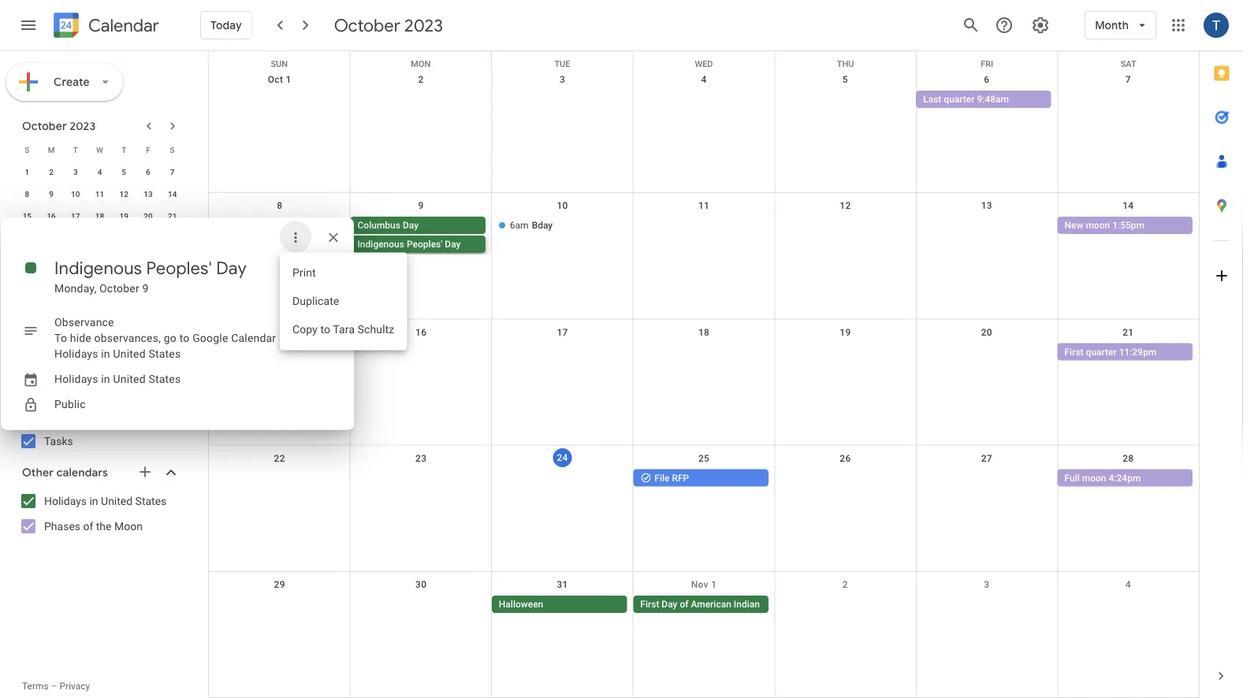 Task type: locate. For each thing, give the bounding box(es) containing it.
1 vertical spatial 12
[[840, 200, 851, 211]]

first inside 'button'
[[640, 599, 659, 610]]

peoples' inside columbus day indigenous peoples' day
[[407, 239, 442, 250]]

0 vertical spatial 2023
[[404, 14, 443, 36]]

0 horizontal spatial 18
[[95, 211, 104, 221]]

indigenous inside columbus day indigenous peoples' day
[[357, 239, 404, 250]]

quarter for 11:29pm
[[1086, 346, 1117, 357]]

1 horizontal spatial calendar
[[231, 332, 276, 345]]

month inside month dropdown button
[[1095, 18, 1129, 32]]

5 down 29 element
[[25, 277, 29, 287]]

5
[[843, 74, 848, 85], [122, 167, 126, 177], [25, 277, 29, 287]]

moon right full
[[1082, 473, 1106, 484]]

settings
[[279, 332, 321, 345]]

0 vertical spatial 13
[[144, 189, 153, 199]]

20 element
[[139, 207, 158, 225]]

terms link
[[22, 681, 49, 692]]

0 vertical spatial 16
[[47, 211, 56, 221]]

grid
[[208, 51, 1199, 698]]

0 horizontal spatial 10
[[71, 189, 80, 199]]

0 vertical spatial 14
[[168, 189, 177, 199]]

1 horizontal spatial 20
[[981, 327, 992, 338]]

row containing 5
[[15, 271, 184, 293]]

31 up 'november 7' element
[[71, 255, 80, 265]]

12 for october 2023
[[119, 189, 128, 199]]

1 horizontal spatial 16
[[415, 327, 427, 338]]

holidays
[[54, 348, 98, 361], [54, 373, 98, 386], [44, 495, 87, 508]]

0 horizontal spatial 29
[[23, 255, 32, 265]]

1 vertical spatial calendar
[[231, 332, 276, 345]]

indigenous
[[357, 239, 404, 250], [54, 257, 142, 279]]

8
[[25, 189, 29, 199], [277, 200, 282, 211], [97, 277, 102, 287]]

2 vertical spatial october
[[99, 282, 139, 295]]

calendars down tasks at the left bottom of page
[[56, 466, 108, 480]]

november 1 element
[[90, 251, 109, 270]]

4:24pm
[[1109, 473, 1141, 484]]

10 inside grid
[[557, 200, 568, 211]]

14 for october 2023
[[168, 189, 177, 199]]

0 vertical spatial calendar
[[88, 15, 159, 37]]

1 up 15 "element"
[[25, 167, 29, 177]]

cell containing columbus day
[[350, 217, 492, 255]]

6 down "fri"
[[984, 74, 990, 85]]

calendars for my calendars
[[41, 356, 92, 370]]

tara inside my calendars list
[[44, 384, 66, 397]]

14 up 1:55pm
[[1123, 200, 1134, 211]]

0 vertical spatial 31
[[71, 255, 80, 265]]

15 left 16 element
[[23, 211, 32, 221]]

to right copy
[[320, 323, 330, 336]]

day right november 4 element at top
[[216, 257, 247, 279]]

0 horizontal spatial schultz
[[68, 384, 105, 397]]

to
[[320, 323, 330, 336], [179, 332, 190, 345]]

1 horizontal spatial 30
[[415, 579, 427, 590]]

0 horizontal spatial 17
[[71, 211, 80, 221]]

schultz up public
[[68, 384, 105, 397]]

1 vertical spatial 14
[[1123, 200, 1134, 211]]

1 vertical spatial 17
[[557, 327, 568, 338]]

october 2023 up mon on the top left of the page
[[334, 14, 443, 36]]

9
[[49, 189, 54, 199], [418, 200, 424, 211], [122, 277, 126, 287], [142, 282, 149, 295]]

holidays in united states up the
[[44, 495, 167, 508]]

10
[[71, 189, 80, 199], [557, 200, 568, 211], [144, 277, 153, 287]]

18
[[95, 211, 104, 221], [698, 327, 710, 338]]

october 2023
[[334, 14, 443, 36], [22, 119, 96, 133]]

1 vertical spatial 19
[[840, 327, 851, 338]]

21 up 'first quarter 11:29pm' button
[[1123, 327, 1134, 338]]

go
[[164, 332, 177, 345]]

columbus
[[357, 220, 400, 231]]

t left f
[[122, 145, 126, 155]]

10 for october 2023
[[71, 189, 80, 199]]

1 vertical spatial peoples'
[[146, 257, 212, 279]]

october
[[334, 14, 400, 36], [22, 119, 67, 133], [99, 282, 139, 295]]

holidays down my calendars
[[54, 373, 98, 386]]

calendar right google
[[231, 332, 276, 345]]

7 for 1
[[170, 167, 175, 177]]

calendars for other calendars
[[56, 466, 108, 480]]

month up sat
[[1095, 18, 1129, 32]]

0 vertical spatial moon
[[1086, 220, 1110, 231]]

2 vertical spatial united
[[101, 495, 133, 508]]

7 down sat
[[1125, 74, 1131, 85]]

1 horizontal spatial t
[[122, 145, 126, 155]]

calendar up create
[[88, 15, 159, 37]]

0 horizontal spatial first
[[640, 599, 659, 610]]

schultz right >
[[358, 323, 394, 336]]

0 horizontal spatial quarter
[[944, 94, 975, 105]]

month
[[1095, 18, 1129, 32], [801, 599, 828, 610]]

0 horizontal spatial 15
[[23, 211, 32, 221]]

8 for sun
[[277, 200, 282, 211]]

14 up 21 element
[[168, 189, 177, 199]]

25
[[698, 453, 710, 464]]

5 down thu
[[843, 74, 848, 85]]

2023 up mon on the top left of the page
[[404, 14, 443, 36]]

row containing 24
[[209, 446, 1199, 572]]

october 2023 up m
[[22, 119, 96, 133]]

1 horizontal spatial 2023
[[404, 14, 443, 36]]

holidays down hide
[[54, 348, 98, 361]]

quarter inside button
[[944, 94, 975, 105]]

0 horizontal spatial to
[[179, 332, 190, 345]]

terms
[[22, 681, 49, 692]]

to right go
[[179, 332, 190, 345]]

31 up halloween button
[[557, 579, 568, 590]]

united inside observance to hide observances, go to google calendar settings > holidays in united states
[[113, 348, 146, 361]]

0 vertical spatial holidays
[[54, 348, 98, 361]]

1 horizontal spatial 21
[[1123, 327, 1134, 338]]

15 inside "element"
[[23, 211, 32, 221]]

november 2 element
[[114, 251, 133, 270]]

november 7 element
[[66, 273, 85, 292]]

31 element
[[66, 251, 85, 270]]

1 horizontal spatial 11
[[168, 277, 177, 287]]

in inside observance to hide observances, go to google calendar settings > holidays in united states
[[101, 348, 110, 361]]

13
[[144, 189, 153, 199], [981, 200, 992, 211]]

of left american at the right of the page
[[680, 599, 689, 610]]

0 horizontal spatial 5
[[25, 277, 29, 287]]

s right f
[[170, 145, 175, 155]]

indigenous inside indigenous peoples' day monday, october 9
[[54, 257, 142, 279]]

calendar heading
[[85, 15, 159, 37]]

1 vertical spatial indigenous
[[54, 257, 142, 279]]

1 horizontal spatial 19
[[840, 327, 851, 338]]

of left the
[[83, 520, 93, 533]]

w
[[96, 145, 103, 155]]

9 down the 'november 2' element
[[122, 277, 126, 287]]

calendars
[[41, 356, 92, 370], [56, 466, 108, 480]]

1 horizontal spatial october
[[99, 282, 139, 295]]

7
[[1125, 74, 1131, 85], [170, 167, 175, 177], [73, 277, 78, 287]]

6am
[[510, 220, 529, 231]]

2 vertical spatial in
[[89, 495, 98, 508]]

6 down f
[[146, 167, 150, 177]]

0 horizontal spatial indigenous
[[54, 257, 142, 279]]

1 horizontal spatial 6
[[984, 74, 990, 85]]

29 for nov 1
[[274, 579, 285, 590]]

0 vertical spatial 20
[[144, 211, 153, 221]]

observance
[[54, 316, 114, 329]]

2 horizontal spatial 11
[[698, 200, 710, 211]]

main drawer image
[[19, 16, 38, 35]]

tara schultz
[[44, 384, 105, 397]]

30 for 1
[[47, 255, 56, 265]]

1 vertical spatial 10
[[557, 200, 568, 211]]

1 vertical spatial 7
[[170, 167, 175, 177]]

1 vertical spatial 2023
[[70, 119, 96, 133]]

0 vertical spatial 18
[[95, 211, 104, 221]]

1 vertical spatial 18
[[698, 327, 710, 338]]

1 horizontal spatial 14
[[1123, 200, 1134, 211]]

14 for sun
[[1123, 200, 1134, 211]]

0 vertical spatial 7
[[1125, 74, 1131, 85]]

23
[[415, 453, 427, 464]]

1 vertical spatial 15
[[274, 327, 285, 338]]

holidays in united states down observances,
[[54, 373, 181, 386]]

row group
[[15, 161, 184, 293]]

2 vertical spatial 11
[[168, 277, 177, 287]]

month inside "first day of american indian heritage month" 'button'
[[801, 599, 828, 610]]

fri
[[981, 59, 993, 69]]

peoples'
[[407, 239, 442, 250], [146, 257, 212, 279]]

2023 down create
[[70, 119, 96, 133]]

schultz inside menu
[[358, 323, 394, 336]]

united inside the "other calendars" list
[[101, 495, 133, 508]]

tara right >
[[333, 323, 355, 336]]

6 for oct 1
[[984, 74, 990, 85]]

9 up columbus day button on the left of page
[[418, 200, 424, 211]]

holidays up phases
[[44, 495, 87, 508]]

30 inside october 2023 grid
[[47, 255, 56, 265]]

holidays in united states inside the "other calendars" list
[[44, 495, 167, 508]]

public
[[54, 398, 86, 411]]

1 horizontal spatial 29
[[274, 579, 285, 590]]

s left m
[[25, 145, 29, 155]]

0 horizontal spatial 8
[[25, 189, 29, 199]]

thu
[[837, 59, 854, 69]]

18 inside october 2023 grid
[[95, 211, 104, 221]]

wed
[[695, 59, 713, 69]]

tue
[[554, 59, 570, 69]]

2 vertical spatial 7
[[73, 277, 78, 287]]

16 right copy to tara schultz
[[415, 327, 427, 338]]

in
[[101, 348, 110, 361], [101, 373, 110, 386], [89, 495, 98, 508]]

t
[[73, 145, 78, 155], [122, 145, 126, 155]]

november 3 element
[[139, 251, 158, 270]]

3
[[560, 74, 565, 85], [73, 167, 78, 177], [146, 255, 150, 265], [984, 579, 990, 590]]

2023
[[404, 14, 443, 36], [70, 119, 96, 133]]

calendars inside the my calendars dropdown button
[[41, 356, 92, 370]]

15 left copy
[[274, 327, 285, 338]]

27
[[981, 453, 992, 464]]

day left american at the right of the page
[[662, 599, 677, 610]]

0 horizontal spatial october
[[22, 119, 67, 133]]

0 vertical spatial 5
[[843, 74, 848, 85]]

moon for new
[[1086, 220, 1110, 231]]

6 inside october 2023 grid
[[146, 167, 150, 177]]

0 vertical spatial schultz
[[358, 323, 394, 336]]

full
[[1065, 473, 1080, 484]]

menu
[[280, 253, 407, 350]]

11
[[95, 189, 104, 199], [698, 200, 710, 211], [168, 277, 177, 287]]

day inside indigenous peoples' day monday, october 9
[[216, 257, 247, 279]]

19
[[119, 211, 128, 221], [840, 327, 851, 338]]

calendars inside other calendars dropdown button
[[56, 466, 108, 480]]

10 inside 'element'
[[71, 189, 80, 199]]

tab list
[[1200, 51, 1243, 654]]

1 vertical spatial holidays in united states
[[44, 495, 167, 508]]

row containing 1
[[15, 161, 184, 183]]

21 inside grid
[[1123, 327, 1134, 338]]

united
[[113, 348, 146, 361], [113, 373, 146, 386], [101, 495, 133, 508]]

0 vertical spatial 10
[[71, 189, 80, 199]]

None search field
[[0, 296, 195, 331]]

2 horizontal spatial 5
[[843, 74, 848, 85]]

21 down 14 element
[[168, 211, 177, 221]]

1 vertical spatial 11
[[698, 200, 710, 211]]

peoples' inside indigenous peoples' day monday, october 9
[[146, 257, 212, 279]]

bday
[[532, 220, 553, 231]]

row
[[209, 51, 1199, 69], [209, 67, 1199, 193], [15, 139, 184, 161], [15, 161, 184, 183], [15, 183, 184, 205], [209, 193, 1199, 320], [15, 205, 184, 227], [15, 249, 184, 271], [15, 271, 184, 293], [209, 320, 1199, 446], [209, 446, 1199, 572], [209, 572, 1199, 698]]

1 vertical spatial schultz
[[68, 384, 105, 397]]

quarter right last
[[944, 94, 975, 105]]

tasks
[[44, 435, 73, 448]]

30 for nov 1
[[415, 579, 427, 590]]

14
[[168, 189, 177, 199], [1123, 200, 1134, 211]]

1
[[286, 74, 291, 85], [25, 167, 29, 177], [97, 255, 102, 265], [711, 579, 717, 590]]

0 vertical spatial calendars
[[41, 356, 92, 370]]

0 horizontal spatial 21
[[168, 211, 177, 221]]

12 for sun
[[840, 200, 851, 211]]

0 vertical spatial quarter
[[944, 94, 975, 105]]

2 horizontal spatial 10
[[557, 200, 568, 211]]

10 for sun
[[557, 200, 568, 211]]

1 horizontal spatial 31
[[557, 579, 568, 590]]

16 inside october 2023 grid
[[47, 211, 56, 221]]

12 inside october 2023 grid
[[119, 189, 128, 199]]

day
[[403, 220, 419, 231], [445, 239, 461, 250], [216, 257, 247, 279], [662, 599, 677, 610]]

tara up public
[[44, 384, 66, 397]]

0 vertical spatial peoples'
[[407, 239, 442, 250]]

1 right nov
[[711, 579, 717, 590]]

american
[[691, 599, 731, 610]]

12 inside grid
[[840, 200, 851, 211]]

1 up november 8 element
[[97, 255, 102, 265]]

17
[[71, 211, 80, 221], [557, 327, 568, 338]]

12
[[119, 189, 128, 199], [840, 200, 851, 211]]

0 horizontal spatial of
[[83, 520, 93, 533]]

14 inside october 2023 grid
[[168, 189, 177, 199]]

quarter left 11:29pm
[[1086, 346, 1117, 357]]

holidays inside the "other calendars" list
[[44, 495, 87, 508]]

0 vertical spatial 8
[[25, 189, 29, 199]]

1 vertical spatial 31
[[557, 579, 568, 590]]

calendar
[[88, 15, 159, 37], [231, 332, 276, 345]]

tara inside menu
[[333, 323, 355, 336]]

1 horizontal spatial 18
[[698, 327, 710, 338]]

30 element
[[42, 251, 61, 270]]

1 vertical spatial calendars
[[56, 466, 108, 480]]

0 vertical spatial holidays in united states
[[54, 373, 181, 386]]

moon right "new"
[[1086, 220, 1110, 231]]

31
[[71, 255, 80, 265], [557, 579, 568, 590]]

1 vertical spatial month
[[801, 599, 828, 610]]

7 up 14 element
[[170, 167, 175, 177]]

4
[[701, 74, 707, 85], [97, 167, 102, 177], [170, 255, 175, 265], [1125, 579, 1131, 590]]

21 inside row group
[[168, 211, 177, 221]]

2 horizontal spatial october
[[334, 14, 400, 36]]

last
[[923, 94, 941, 105]]

9 down indigenous peoples' day heading at top left
[[142, 282, 149, 295]]

0 horizontal spatial 14
[[168, 189, 177, 199]]

0 horizontal spatial october 2023
[[22, 119, 96, 133]]

19 element
[[114, 207, 133, 225]]

menu containing print
[[280, 253, 407, 350]]

13 inside october 2023 grid
[[144, 189, 153, 199]]

1 vertical spatial quarter
[[1086, 346, 1117, 357]]

0 vertical spatial states
[[149, 348, 181, 361]]

1 horizontal spatial 17
[[557, 327, 568, 338]]

0 vertical spatial 30
[[47, 255, 56, 265]]

row group containing 1
[[15, 161, 184, 293]]

7 down 31 element
[[73, 277, 78, 287]]

0 vertical spatial 11
[[95, 189, 104, 199]]

2 vertical spatial 8
[[97, 277, 102, 287]]

1 vertical spatial 6
[[146, 167, 150, 177]]

states
[[149, 348, 181, 361], [149, 373, 181, 386], [135, 495, 167, 508]]

calendar inside 'element'
[[88, 15, 159, 37]]

15
[[23, 211, 32, 221], [274, 327, 285, 338]]

day inside 'button'
[[662, 599, 677, 610]]

day down columbus day button on the left of page
[[445, 239, 461, 250]]

november 11 element
[[163, 273, 182, 292]]

13 element
[[139, 184, 158, 203]]

1 horizontal spatial 15
[[274, 327, 285, 338]]

0 vertical spatial of
[[83, 520, 93, 533]]

1 vertical spatial 5
[[122, 167, 126, 177]]

1 vertical spatial 8
[[277, 200, 282, 211]]

october 2023 grid
[[15, 139, 184, 293]]

row containing sun
[[209, 51, 1199, 69]]

29 for 1
[[23, 255, 32, 265]]

1 vertical spatial 13
[[981, 200, 992, 211]]

24
[[557, 453, 568, 464]]

30
[[47, 255, 56, 265], [415, 579, 427, 590]]

29
[[23, 255, 32, 265], [274, 579, 285, 590]]

to inside menu
[[320, 323, 330, 336]]

calendars down to
[[41, 356, 92, 370]]

of
[[83, 520, 93, 533], [680, 599, 689, 610]]

create button
[[6, 63, 123, 101]]

20 inside grid
[[144, 211, 153, 221]]

phases
[[44, 520, 80, 533]]

16 right 15 "element"
[[47, 211, 56, 221]]

file rfp button
[[633, 470, 768, 487]]

6 for 1
[[146, 167, 150, 177]]

0 horizontal spatial month
[[801, 599, 828, 610]]

cell
[[209, 91, 350, 110], [350, 91, 492, 110], [492, 91, 633, 110], [633, 91, 775, 110], [775, 91, 916, 110], [1058, 91, 1199, 110], [209, 217, 350, 255], [350, 217, 492, 255], [633, 217, 775, 255], [775, 217, 916, 255], [916, 217, 1058, 255], [209, 343, 350, 362], [350, 343, 492, 362], [492, 343, 633, 362], [633, 343, 775, 362], [775, 343, 916, 362], [916, 343, 1058, 362], [209, 470, 350, 488], [350, 470, 492, 488], [492, 470, 633, 488], [775, 470, 916, 488], [916, 470, 1058, 488], [209, 596, 350, 615], [350, 596, 492, 615], [775, 596, 916, 615], [916, 596, 1058, 615], [1058, 596, 1199, 615]]

31 inside october 2023 grid
[[71, 255, 80, 265]]

quarter inside button
[[1086, 346, 1117, 357]]

21
[[168, 211, 177, 221], [1123, 327, 1134, 338]]

1 vertical spatial 30
[[415, 579, 427, 590]]

indigenous peoples' day monday, october 9
[[54, 257, 247, 295]]

1 horizontal spatial indigenous
[[357, 239, 404, 250]]

first left 11:29pm
[[1065, 346, 1084, 357]]

29 inside october 2023 grid
[[23, 255, 32, 265]]

print
[[292, 266, 316, 279]]

monday,
[[54, 282, 96, 295]]

0 vertical spatial 17
[[71, 211, 80, 221]]

month right heritage on the right of page
[[801, 599, 828, 610]]

my calendars list
[[3, 378, 195, 454]]

holidays in united states
[[54, 373, 181, 386], [44, 495, 167, 508]]

0 vertical spatial first
[[1065, 346, 1084, 357]]

t right m
[[73, 145, 78, 155]]

5 up 12 element
[[122, 167, 126, 177]]

0 vertical spatial 12
[[119, 189, 128, 199]]

of inside the "other calendars" list
[[83, 520, 93, 533]]

1 vertical spatial 21
[[1123, 327, 1134, 338]]

first left american at the right of the page
[[640, 599, 659, 610]]

0 horizontal spatial 16
[[47, 211, 56, 221]]

copy
[[292, 323, 318, 336]]

first inside button
[[1065, 346, 1084, 357]]



Task type: describe. For each thing, give the bounding box(es) containing it.
today
[[210, 18, 242, 32]]

9 inside november 9 element
[[122, 277, 126, 287]]

indian
[[734, 599, 760, 610]]

29 element
[[18, 251, 37, 270]]

2 inside the 'november 2' element
[[122, 255, 126, 265]]

m
[[48, 145, 55, 155]]

file rfp
[[655, 473, 689, 484]]

9 up 16 element
[[49, 189, 54, 199]]

>
[[323, 332, 329, 345]]

0 horizontal spatial 2023
[[70, 119, 96, 133]]

file
[[655, 473, 670, 484]]

november 4 element
[[163, 251, 182, 270]]

my calendars
[[22, 356, 92, 370]]

11 element
[[90, 184, 109, 203]]

10 inside "row"
[[144, 277, 153, 287]]

columbus day indigenous peoples' day
[[357, 220, 461, 250]]

9 inside indigenous peoples' day monday, october 9
[[142, 282, 149, 295]]

31 for nov 1
[[557, 579, 568, 590]]

privacy link
[[60, 681, 90, 692]]

terms – privacy
[[22, 681, 90, 692]]

of inside 'button'
[[680, 599, 689, 610]]

5 for oct 1
[[843, 74, 848, 85]]

heritage
[[762, 599, 798, 610]]

google
[[192, 332, 228, 345]]

phases of the moon
[[44, 520, 143, 533]]

november 10 element
[[139, 273, 158, 292]]

add other calendars image
[[137, 464, 153, 480]]

states inside observance to hide observances, go to google calendar settings > holidays in united states
[[149, 348, 181, 361]]

halloween
[[499, 599, 543, 610]]

1 vertical spatial in
[[101, 373, 110, 386]]

f
[[146, 145, 150, 155]]

26
[[840, 453, 851, 464]]

11:29pm
[[1119, 346, 1157, 357]]

in inside the "other calendars" list
[[89, 495, 98, 508]]

other
[[22, 466, 54, 480]]

7 for oct 1
[[1125, 74, 1131, 85]]

21 element
[[163, 207, 182, 225]]

observance to hide observances, go to google calendar settings > holidays in united states
[[54, 316, 332, 361]]

last quarter 9:48am
[[923, 94, 1009, 105]]

1 t from the left
[[73, 145, 78, 155]]

other calendars list
[[3, 489, 195, 539]]

sat
[[1121, 59, 1136, 69]]

the
[[96, 520, 112, 533]]

11 for sun
[[698, 200, 710, 211]]

first day of american indian heritage month button
[[633, 596, 828, 613]]

other calendars button
[[3, 460, 195, 486]]

16 element
[[42, 207, 61, 225]]

0 horizontal spatial 7
[[73, 277, 78, 287]]

10 element
[[66, 184, 85, 203]]

1 s from the left
[[25, 145, 29, 155]]

calendar inside observance to hide observances, go to google calendar settings > holidays in united states
[[231, 332, 276, 345]]

my
[[22, 356, 38, 370]]

1 vertical spatial october
[[22, 119, 67, 133]]

nov 1
[[691, 579, 717, 590]]

0 vertical spatial october 2023
[[334, 14, 443, 36]]

hide
[[70, 332, 91, 345]]

nov
[[691, 579, 709, 590]]

birthdays
[[44, 410, 90, 423]]

calendar element
[[50, 9, 159, 44]]

1 vertical spatial united
[[113, 373, 146, 386]]

observances,
[[94, 332, 161, 345]]

states inside the "other calendars" list
[[135, 495, 167, 508]]

14 element
[[163, 184, 182, 203]]

new moon 1:55pm
[[1065, 220, 1145, 231]]

1:55pm
[[1112, 220, 1145, 231]]

new moon 1:55pm button
[[1057, 217, 1193, 234]]

today button
[[200, 6, 252, 44]]

2 t from the left
[[122, 145, 126, 155]]

row containing s
[[15, 139, 184, 161]]

duplicate
[[292, 295, 339, 308]]

–
[[51, 681, 57, 692]]

first day of american indian heritage month
[[640, 599, 828, 610]]

copy to tara schultz
[[292, 323, 394, 336]]

settings menu image
[[1031, 16, 1050, 35]]

quarter for 9:48am
[[944, 94, 975, 105]]

day up indigenous peoples' day button on the top left
[[403, 220, 419, 231]]

2 vertical spatial 5
[[25, 277, 29, 287]]

moon for full
[[1082, 473, 1106, 484]]

19 inside grid
[[840, 327, 851, 338]]

31 for 1
[[71, 255, 80, 265]]

new
[[1065, 220, 1083, 231]]

indigenous peoples' day button
[[350, 236, 486, 253]]

sun
[[271, 59, 288, 69]]

november 8 element
[[90, 273, 109, 292]]

rfp
[[672, 473, 689, 484]]

15 inside grid
[[274, 327, 285, 338]]

november 5 element
[[18, 273, 37, 292]]

6am bday
[[510, 220, 553, 231]]

1 vertical spatial 16
[[415, 327, 427, 338]]

create
[[54, 75, 90, 89]]

full moon 4:24pm button
[[1057, 470, 1193, 487]]

first for first day of american indian heritage month
[[640, 599, 659, 610]]

first for first quarter 11:29pm
[[1065, 346, 1084, 357]]

moon
[[114, 520, 143, 533]]

1 vertical spatial states
[[149, 373, 181, 386]]

2 s from the left
[[170, 145, 175, 155]]

18 element
[[90, 207, 109, 225]]

0 vertical spatial october
[[334, 14, 400, 36]]

november 6 element
[[42, 273, 61, 292]]

first quarter 11:29pm button
[[1057, 343, 1193, 361]]

halloween button
[[492, 596, 627, 613]]

5 for 1
[[122, 167, 126, 177]]

other calendars
[[22, 466, 108, 480]]

november 9 element
[[114, 273, 133, 292]]

schultz inside my calendars list
[[68, 384, 105, 397]]

17 element
[[66, 207, 85, 225]]

13 for october 2023
[[144, 189, 153, 199]]

first quarter 11:29pm
[[1065, 346, 1157, 357]]

17 inside 17 element
[[71, 211, 80, 221]]

mon
[[411, 59, 431, 69]]

month button
[[1085, 6, 1156, 44]]

to
[[54, 332, 67, 345]]

columbus day button
[[350, 217, 486, 234]]

13 for sun
[[981, 200, 992, 211]]

row containing oct 1
[[209, 67, 1199, 193]]

15 element
[[18, 207, 37, 225]]

october inside indigenous peoples' day monday, october 9
[[99, 282, 139, 295]]

grid containing oct 1
[[208, 51, 1199, 698]]

my calendars button
[[3, 350, 195, 375]]

19 inside row group
[[119, 211, 128, 221]]

oct 1
[[268, 74, 291, 85]]

9:48am
[[977, 94, 1009, 105]]

privacy
[[60, 681, 90, 692]]

22
[[274, 453, 285, 464]]

to inside observance to hide observances, go to google calendar settings > holidays in united states
[[179, 332, 190, 345]]

11 for october 2023
[[95, 189, 104, 199]]

indigenous peoples' day heading
[[54, 257, 247, 279]]

1 right oct
[[286, 74, 291, 85]]

12 element
[[114, 184, 133, 203]]

1 vertical spatial holidays
[[54, 373, 98, 386]]

oct
[[268, 74, 283, 85]]

8 for october 2023
[[25, 189, 29, 199]]

last quarter 9:48am button
[[916, 91, 1051, 108]]

28
[[1123, 453, 1134, 464]]

holidays inside observance to hide observances, go to google calendar settings > holidays in united states
[[54, 348, 98, 361]]

full moon 4:24pm
[[1065, 473, 1141, 484]]



Task type: vqa. For each thing, say whether or not it's contained in the screenshot.
Dinner
no



